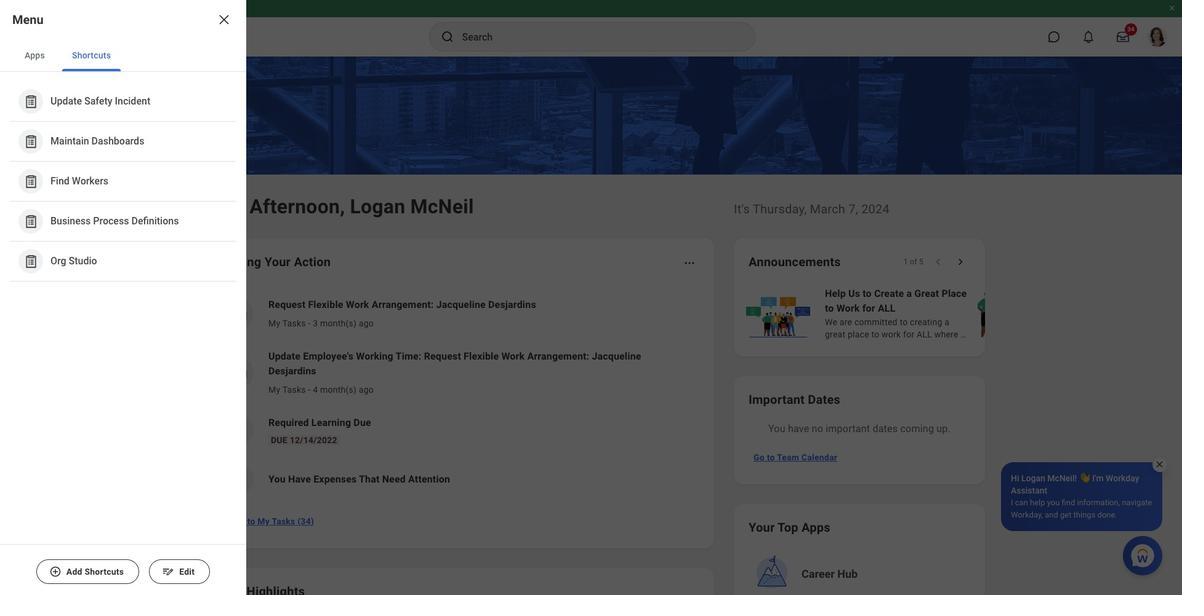 Task type: vqa. For each thing, say whether or not it's contained in the screenshot.
Pay Cycle Command Center Compare Periods (Earnings/Customer Deductions for country and selected periods/pay group details) 'element'
no



Task type: locate. For each thing, give the bounding box(es) containing it.
0 horizontal spatial flexible
[[308, 299, 343, 311]]

month(s) for 3
[[320, 319, 357, 329]]

my left (34)
[[258, 517, 270, 527]]

process
[[93, 216, 129, 227]]

you for you have no important dates coming up.
[[768, 424, 785, 435]]

1 vertical spatial arrangement:
[[527, 351, 589, 363]]

1 clipboard image from the top
[[23, 94, 38, 109]]

update
[[50, 96, 82, 107], [268, 351, 301, 363]]

apps button
[[15, 39, 55, 71]]

hi logan mcneil! 👋 i'm workday assistant i can help you find information, navigate workday, and get things done.
[[1011, 474, 1152, 520]]

0 horizontal spatial you
[[268, 474, 286, 486]]

your left "action"
[[265, 255, 291, 270]]

1 vertical spatial desjardins
[[268, 366, 316, 377]]

month(s) right the 4
[[320, 385, 357, 395]]

update inside update employee's working time: request flexible work arrangement: jacqueline desjardins
[[268, 351, 301, 363]]

inbox image
[[230, 305, 248, 323], [230, 364, 248, 382]]

for up committed
[[862, 303, 875, 315]]

ago up working
[[359, 319, 374, 329]]

to left team at the bottom right of page
[[767, 453, 775, 463]]

0 vertical spatial ago
[[359, 319, 374, 329]]

1 vertical spatial flexible
[[464, 351, 499, 363]]

a up where
[[945, 318, 949, 328]]

1 month(s) from the top
[[320, 319, 357, 329]]

inbox large image
[[1117, 31, 1129, 43]]

work
[[346, 299, 369, 311], [837, 303, 860, 315], [501, 351, 525, 363]]

banner
[[0, 0, 1182, 57]]

go inside "button"
[[754, 453, 765, 463]]

you for you have expenses that need attention
[[268, 474, 286, 486]]

1 vertical spatial go
[[234, 517, 245, 527]]

required learning due
[[268, 417, 371, 429]]

2 ago from the top
[[359, 385, 374, 395]]

notifications large image
[[1082, 31, 1095, 43]]

4 clipboard image from the top
[[23, 254, 38, 269]]

mcneil
[[410, 195, 474, 219]]

inbox image for my tasks - 4 month(s) ago
[[230, 364, 248, 382]]

all
[[878, 303, 896, 315], [917, 330, 932, 340]]

inbox image up book open image
[[230, 364, 248, 382]]

1 horizontal spatial desjardins
[[488, 299, 536, 311]]

2 - from the top
[[308, 385, 311, 395]]

(34)
[[298, 517, 314, 527]]

1 of 5
[[904, 258, 924, 267]]

2 inbox image from the top
[[230, 364, 248, 382]]

awaiting your action
[[212, 255, 331, 270]]

1 horizontal spatial apps
[[802, 521, 830, 536]]

you inside button
[[268, 474, 286, 486]]

clipboard image inside update safety incident link
[[23, 94, 38, 109]]

to inside "button"
[[767, 453, 775, 463]]

tasks left (34)
[[272, 517, 295, 527]]

studio
[[69, 256, 97, 267]]

due down required
[[271, 436, 287, 446]]

0 vertical spatial shortcuts
[[72, 50, 111, 60]]

2 vertical spatial tasks
[[272, 517, 295, 527]]

for
[[862, 303, 875, 315], [903, 330, 915, 340]]

a left great
[[907, 288, 912, 300]]

edit button
[[149, 560, 210, 585]]

profile logan mcneil element
[[1140, 23, 1175, 50]]

clipboard image
[[23, 94, 38, 109], [23, 174, 38, 189], [23, 214, 38, 229], [23, 254, 38, 269]]

org studio link
[[12, 244, 234, 279]]

0 vertical spatial jacqueline
[[436, 299, 486, 311]]

you have expenses that need attention button
[[212, 456, 699, 505]]

ago for my tasks - 4 month(s) ago
[[359, 385, 374, 395]]

clipboard image inside the business process definitions link
[[23, 214, 38, 229]]

0 vertical spatial my
[[268, 319, 280, 329]]

tasks for 3
[[282, 319, 306, 329]]

0 vertical spatial logan
[[350, 195, 405, 219]]

edit
[[179, 568, 195, 578]]

0 vertical spatial inbox image
[[230, 305, 248, 323]]

- left the 4
[[308, 385, 311, 395]]

go for go to my tasks (34)
[[234, 517, 245, 527]]

0 vertical spatial due
[[354, 417, 371, 429]]

where
[[934, 330, 958, 340]]

1 of 5 status
[[904, 257, 924, 267]]

1 vertical spatial tasks
[[282, 385, 306, 395]]

request up "my tasks - 3 month(s) ago"
[[268, 299, 306, 311]]

1 vertical spatial request
[[424, 351, 461, 363]]

0 vertical spatial go
[[754, 453, 765, 463]]

1 horizontal spatial work
[[501, 351, 525, 363]]

go
[[754, 453, 765, 463], [234, 517, 245, 527]]

help
[[1030, 499, 1045, 508]]

month(s) right the 3
[[320, 319, 357, 329]]

your left top
[[749, 521, 775, 536]]

0 vertical spatial -
[[308, 319, 311, 329]]

clipboard image left "business"
[[23, 214, 38, 229]]

for right work
[[903, 330, 915, 340]]

request flexible work arrangement: jacqueline desjardins
[[268, 299, 536, 311]]

jacqueline
[[436, 299, 486, 311], [592, 351, 641, 363]]

0 vertical spatial tasks
[[282, 319, 306, 329]]

place
[[848, 330, 869, 340]]

tasks
[[282, 319, 306, 329], [282, 385, 306, 395], [272, 517, 295, 527]]

1 vertical spatial a
[[945, 318, 949, 328]]

3 clipboard image from the top
[[23, 214, 38, 229]]

1 vertical spatial ago
[[359, 385, 374, 395]]

shortcuts inside add shortcuts button
[[85, 568, 124, 578]]

1 vertical spatial month(s)
[[320, 385, 357, 395]]

add shortcuts
[[66, 568, 124, 578]]

shortcuts inside shortcuts button
[[72, 50, 111, 60]]

0 vertical spatial arrangement:
[[372, 299, 434, 311]]

1 horizontal spatial request
[[424, 351, 461, 363]]

1 vertical spatial you
[[268, 474, 286, 486]]

my
[[268, 319, 280, 329], [268, 385, 280, 395], [258, 517, 270, 527]]

all down the create
[[878, 303, 896, 315]]

1 horizontal spatial flexible
[[464, 351, 499, 363]]

my for my tasks - 4 month(s) ago
[[268, 385, 280, 395]]

1 horizontal spatial you
[[768, 424, 785, 435]]

1 horizontal spatial logan
[[1021, 474, 1045, 484]]

it's
[[734, 202, 750, 217]]

to up work
[[900, 318, 908, 328]]

0 vertical spatial desjardins
[[488, 299, 536, 311]]

place
[[942, 288, 967, 300]]

i'm
[[1092, 474, 1104, 484]]

0 horizontal spatial request
[[268, 299, 306, 311]]

assistant
[[1011, 486, 1047, 496]]

clipboard image inside the org studio link
[[23, 254, 38, 269]]

1 horizontal spatial due
[[354, 417, 371, 429]]

1 vertical spatial inbox image
[[230, 364, 248, 382]]

- left the 3
[[308, 319, 311, 329]]

0 vertical spatial month(s)
[[320, 319, 357, 329]]

book open image
[[230, 422, 248, 440]]

help us to create a great place to work for all we are committed to creating a great place to work for all where …
[[825, 288, 967, 340]]

go to my tasks (34) button
[[212, 510, 321, 534]]

go inside button
[[234, 517, 245, 527]]

- for 3
[[308, 319, 311, 329]]

clipboard image up clipboard icon
[[23, 94, 38, 109]]

3
[[313, 319, 318, 329]]

inbox image down awaiting
[[230, 305, 248, 323]]

shortcuts right add at bottom left
[[85, 568, 124, 578]]

request
[[268, 299, 306, 311], [424, 351, 461, 363]]

chevron right small image
[[954, 256, 967, 268]]

go down dashboard expenses image
[[234, 517, 245, 527]]

0 horizontal spatial logan
[[350, 195, 405, 219]]

0 horizontal spatial all
[[878, 303, 896, 315]]

search image
[[440, 30, 455, 44]]

to down dashboard expenses image
[[247, 517, 255, 527]]

workers
[[72, 176, 108, 187]]

apps right top
[[802, 521, 830, 536]]

2 clipboard image from the top
[[23, 174, 38, 189]]

1 inbox image from the top
[[230, 305, 248, 323]]

arrangement:
[[372, 299, 434, 311], [527, 351, 589, 363]]

1 vertical spatial logan
[[1021, 474, 1045, 484]]

0 vertical spatial for
[[862, 303, 875, 315]]

tasks left the 3
[[282, 319, 306, 329]]

calendar
[[802, 453, 837, 463]]

1 vertical spatial jacqueline
[[592, 351, 641, 363]]

ago for my tasks - 3 month(s) ago
[[359, 319, 374, 329]]

clipboard image inside find workers link
[[23, 174, 38, 189]]

are
[[840, 318, 852, 328]]

clipboard image left org
[[23, 254, 38, 269]]

to inside button
[[247, 517, 255, 527]]

committed
[[855, 318, 898, 328]]

desjardins inside update employee's working time: request flexible work arrangement: jacqueline desjardins
[[268, 366, 316, 377]]

month(s)
[[320, 319, 357, 329], [320, 385, 357, 395]]

0 horizontal spatial go
[[234, 517, 245, 527]]

1 vertical spatial all
[[917, 330, 932, 340]]

ago
[[359, 319, 374, 329], [359, 385, 374, 395]]

1 ago from the top
[[359, 319, 374, 329]]

get
[[1060, 511, 1072, 520]]

top
[[778, 521, 798, 536]]

logan inside hi logan mcneil! 👋 i'm workday assistant i can help you find information, navigate workday, and get things done.
[[1021, 474, 1045, 484]]

shortcuts up safety
[[72, 50, 111, 60]]

0 horizontal spatial desjardins
[[268, 366, 316, 377]]

business process definitions
[[50, 216, 179, 227]]

0 horizontal spatial apps
[[25, 50, 45, 60]]

my left the 3
[[268, 319, 280, 329]]

go left team at the bottom right of page
[[754, 453, 765, 463]]

plus circle image
[[49, 566, 61, 579]]

close environment banner image
[[1169, 4, 1176, 12]]

tasks left the 4
[[282, 385, 306, 395]]

1 horizontal spatial jacqueline
[[592, 351, 641, 363]]

0 horizontal spatial due
[[271, 436, 287, 446]]

my up required
[[268, 385, 280, 395]]

important dates
[[749, 393, 840, 408]]

important
[[749, 393, 805, 408]]

update left safety
[[50, 96, 82, 107]]

1 vertical spatial -
[[308, 385, 311, 395]]

update left employee's
[[268, 351, 301, 363]]

to right us
[[863, 288, 872, 300]]

due right "learning"
[[354, 417, 371, 429]]

1 - from the top
[[308, 319, 311, 329]]

update inside list
[[50, 96, 82, 107]]

create
[[874, 288, 904, 300]]

0 horizontal spatial work
[[346, 299, 369, 311]]

things
[[1074, 511, 1096, 520]]

clipboard image left find
[[23, 174, 38, 189]]

tab list
[[0, 39, 246, 72]]

2 horizontal spatial work
[[837, 303, 860, 315]]

1 vertical spatial shortcuts
[[85, 568, 124, 578]]

update for update employee's working time: request flexible work arrangement: jacqueline desjardins
[[268, 351, 301, 363]]

business process definitions link
[[12, 204, 234, 239]]

go to my tasks (34)
[[234, 517, 314, 527]]

0 vertical spatial a
[[907, 288, 912, 300]]

1 vertical spatial update
[[268, 351, 301, 363]]

1 vertical spatial my
[[268, 385, 280, 395]]

0 horizontal spatial a
[[907, 288, 912, 300]]

good afternoon, logan mcneil
[[197, 195, 474, 219]]

definitions
[[131, 216, 179, 227]]

a
[[907, 288, 912, 300], [945, 318, 949, 328]]

2 month(s) from the top
[[320, 385, 357, 395]]

1 horizontal spatial go
[[754, 453, 765, 463]]

1
[[904, 258, 908, 267]]

1 horizontal spatial arrangement:
[[527, 351, 589, 363]]

2 vertical spatial my
[[258, 517, 270, 527]]

apps
[[25, 50, 45, 60], [802, 521, 830, 536]]

you have expenses that need attention
[[268, 474, 450, 486]]

find workers link
[[12, 164, 234, 199]]

0 horizontal spatial your
[[265, 255, 291, 270]]

1 vertical spatial for
[[903, 330, 915, 340]]

you
[[768, 424, 785, 435], [268, 474, 286, 486]]

shortcuts button
[[62, 39, 121, 71]]

0 vertical spatial request
[[268, 299, 306, 311]]

1 vertical spatial your
[[749, 521, 775, 536]]

menu
[[12, 12, 44, 27]]

that
[[359, 474, 380, 486]]

👋
[[1079, 474, 1090, 484]]

work
[[882, 330, 901, 340]]

ago down working
[[359, 385, 374, 395]]

apps inside good afternoon, logan mcneil main content
[[802, 521, 830, 536]]

1 horizontal spatial update
[[268, 351, 301, 363]]

0 vertical spatial apps
[[25, 50, 45, 60]]

0 vertical spatial update
[[50, 96, 82, 107]]

list
[[0, 72, 246, 292]]

all down creating
[[917, 330, 932, 340]]

due
[[354, 417, 371, 429], [271, 436, 287, 446]]

apps down menu
[[25, 50, 45, 60]]

request right the time:
[[424, 351, 461, 363]]

0 horizontal spatial update
[[50, 96, 82, 107]]

1 vertical spatial apps
[[802, 521, 830, 536]]

0 vertical spatial you
[[768, 424, 785, 435]]

coming
[[900, 424, 934, 435]]



Task type: describe. For each thing, give the bounding box(es) containing it.
0 vertical spatial flexible
[[308, 299, 343, 311]]

mcneil!
[[1047, 474, 1077, 484]]

safety
[[84, 96, 112, 107]]

navigate
[[1122, 499, 1152, 508]]

clipboard image
[[23, 134, 38, 149]]

career
[[802, 568, 835, 581]]

0 horizontal spatial arrangement:
[[372, 299, 434, 311]]

org studio
[[50, 256, 97, 267]]

hub
[[838, 568, 858, 581]]

find workers
[[50, 176, 108, 187]]

march
[[810, 202, 845, 217]]

x image
[[217, 12, 232, 27]]

you
[[1047, 499, 1060, 508]]

clipboard image for update safety incident
[[23, 94, 38, 109]]

business
[[50, 216, 91, 227]]

due 12/14/2022
[[271, 436, 337, 446]]

career hub
[[802, 568, 858, 581]]

tasks inside button
[[272, 517, 295, 527]]

list containing update safety incident
[[0, 72, 246, 292]]

- for 4
[[308, 385, 311, 395]]

flexible inside update employee's working time: request flexible work arrangement: jacqueline desjardins
[[464, 351, 499, 363]]

work inside the help us to create a great place to work for all we are committed to creating a great place to work for all where …
[[837, 303, 860, 315]]

no
[[812, 424, 823, 435]]

1 horizontal spatial your
[[749, 521, 775, 536]]

0 vertical spatial all
[[878, 303, 896, 315]]

workday
[[1106, 474, 1139, 484]]

global navigation dialog
[[0, 0, 246, 596]]

x image
[[1155, 461, 1164, 470]]

up.
[[937, 424, 951, 435]]

clipboard image for find workers
[[23, 174, 38, 189]]

inbox image for my tasks - 3 month(s) ago
[[230, 305, 248, 323]]

0 vertical spatial your
[[265, 255, 291, 270]]

awaiting your action list
[[212, 288, 699, 505]]

working
[[356, 351, 393, 363]]

you have no important dates coming up.
[[768, 424, 951, 435]]

hi
[[1011, 474, 1019, 484]]

we
[[825, 318, 837, 328]]

update employee's working time: request flexible work arrangement: jacqueline desjardins
[[268, 351, 641, 377]]

org
[[50, 256, 66, 267]]

1 horizontal spatial for
[[903, 330, 915, 340]]

i
[[1011, 499, 1013, 508]]

2024
[[861, 202, 890, 217]]

update for update safety incident
[[50, 96, 82, 107]]

afternoon,
[[249, 195, 345, 219]]

go for go to team calendar
[[754, 453, 765, 463]]

my for my tasks - 3 month(s) ago
[[268, 319, 280, 329]]

announcements list
[[744, 286, 1182, 342]]

add shortcuts button
[[36, 560, 139, 585]]

1 horizontal spatial all
[[917, 330, 932, 340]]

incident
[[115, 96, 150, 107]]

7,
[[849, 202, 858, 217]]

my tasks - 3 month(s) ago
[[268, 319, 374, 329]]

done.
[[1098, 511, 1117, 520]]

go to team calendar
[[754, 453, 837, 463]]

announcements
[[749, 255, 841, 270]]

clipboard image for org studio
[[23, 254, 38, 269]]

great
[[914, 288, 939, 300]]

apps inside apps button
[[25, 50, 45, 60]]

help
[[825, 288, 846, 300]]

career hub button
[[750, 553, 972, 596]]

clipboard image for business process definitions
[[23, 214, 38, 229]]

can
[[1015, 499, 1028, 508]]

important
[[826, 424, 870, 435]]

us
[[848, 288, 860, 300]]

dashboard expenses image
[[230, 471, 248, 489]]

5
[[919, 258, 924, 267]]

workday,
[[1011, 511, 1043, 520]]

text edit image
[[162, 566, 174, 579]]

creating
[[910, 318, 942, 328]]

my tasks - 4 month(s) ago
[[268, 385, 374, 395]]

great
[[825, 330, 846, 340]]

to down committed
[[872, 330, 879, 340]]

your top apps
[[749, 521, 830, 536]]

awaiting
[[212, 255, 261, 270]]

tab list containing apps
[[0, 39, 246, 72]]

dates
[[808, 393, 840, 408]]

maintain dashboards link
[[12, 124, 234, 159]]

dates
[[873, 424, 898, 435]]

have
[[288, 474, 311, 486]]

thursday,
[[753, 202, 807, 217]]

have
[[788, 424, 809, 435]]

0 horizontal spatial for
[[862, 303, 875, 315]]

it's thursday, march 7, 2024
[[734, 202, 890, 217]]

1 vertical spatial due
[[271, 436, 287, 446]]

learning
[[311, 417, 351, 429]]

employee's
[[303, 351, 353, 363]]

logan inside main content
[[350, 195, 405, 219]]

maintain
[[50, 136, 89, 147]]

of
[[910, 258, 917, 267]]

1 horizontal spatial a
[[945, 318, 949, 328]]

chevron left small image
[[932, 256, 944, 268]]

information,
[[1077, 499, 1120, 508]]

dashboards
[[91, 136, 144, 147]]

find
[[50, 176, 69, 187]]

expenses
[[314, 474, 357, 486]]

4
[[313, 385, 318, 395]]

good afternoon, logan mcneil main content
[[0, 57, 1182, 596]]

required
[[268, 417, 309, 429]]

tasks for 4
[[282, 385, 306, 395]]

time:
[[396, 351, 421, 363]]

to up 'we'
[[825, 303, 834, 315]]

and
[[1045, 511, 1058, 520]]

0 horizontal spatial jacqueline
[[436, 299, 486, 311]]

add
[[66, 568, 82, 578]]

good
[[197, 195, 244, 219]]

update safety incident
[[50, 96, 150, 107]]

my inside go to my tasks (34) button
[[258, 517, 270, 527]]

request inside update employee's working time: request flexible work arrangement: jacqueline desjardins
[[424, 351, 461, 363]]

arrangement: inside update employee's working time: request flexible work arrangement: jacqueline desjardins
[[527, 351, 589, 363]]

work inside update employee's working time: request flexible work arrangement: jacqueline desjardins
[[501, 351, 525, 363]]

jacqueline inside update employee's working time: request flexible work arrangement: jacqueline desjardins
[[592, 351, 641, 363]]

need
[[382, 474, 406, 486]]

month(s) for 4
[[320, 385, 357, 395]]

team
[[777, 453, 799, 463]]



